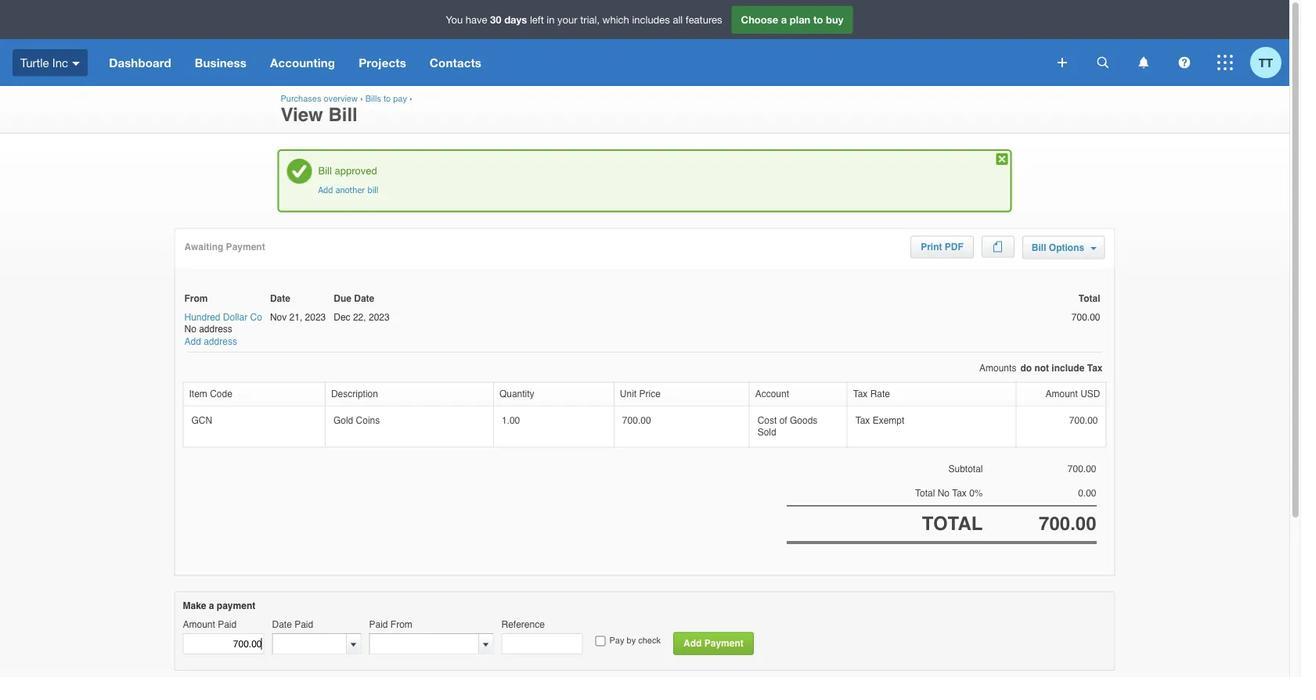 Task type: locate. For each thing, give the bounding box(es) containing it.
amounts do not include tax
[[979, 363, 1103, 374]]

tax left rate
[[853, 389, 868, 400]]

a right make
[[209, 601, 214, 612]]

1 horizontal spatial 2023
[[369, 312, 390, 323]]

quantity
[[499, 389, 534, 400]]

0 horizontal spatial from
[[184, 294, 208, 305]]

0 horizontal spatial amount
[[183, 620, 215, 631]]

tax
[[1087, 363, 1103, 374], [853, 389, 868, 400], [855, 415, 870, 426], [952, 488, 967, 499]]

0 horizontal spatial payment
[[226, 242, 265, 253]]

overview
[[324, 94, 358, 104]]

navigation
[[97, 39, 1047, 86]]

address up "add address" link
[[199, 324, 232, 335]]

700.00 up include
[[1072, 312, 1100, 323]]

0 horizontal spatial 2023
[[305, 312, 326, 323]]

None text field
[[370, 635, 479, 655]]

700.00
[[1072, 312, 1100, 323], [622, 415, 651, 426], [1069, 415, 1098, 426], [1068, 464, 1096, 475], [1039, 513, 1096, 535]]

print
[[921, 242, 942, 253]]

from hundred dollar co no address add address
[[184, 294, 262, 347]]

paid from
[[369, 620, 412, 631]]

you have 30 days left in your trial, which includes all features
[[446, 14, 722, 26]]

amount for amount paid
[[183, 620, 215, 631]]

1 horizontal spatial no
[[938, 488, 950, 499]]

from inside from hundred dollar co no address add address
[[184, 294, 208, 305]]

0 vertical spatial payment
[[226, 242, 265, 253]]

0 vertical spatial bill
[[328, 104, 358, 125]]

total
[[1078, 294, 1100, 305], [915, 488, 935, 499]]

paid
[[218, 620, 237, 631], [294, 620, 313, 631], [369, 620, 388, 631]]

1 vertical spatial total
[[915, 488, 935, 499]]

total down options
[[1078, 294, 1100, 305]]

amount paid
[[183, 620, 237, 631]]

accounting button
[[258, 39, 347, 86]]

0 horizontal spatial add
[[184, 336, 201, 347]]

add payment
[[683, 639, 743, 650]]

of
[[779, 415, 787, 426]]

projects
[[359, 56, 406, 70]]

1 vertical spatial amount
[[183, 620, 215, 631]]

2 vertical spatial bill
[[1032, 243, 1046, 254]]

to left pay at the top of the page
[[384, 94, 391, 104]]

1 vertical spatial bill
[[318, 165, 332, 177]]

pay by check
[[609, 637, 661, 646]]

a for choose
[[781, 14, 787, 26]]

1 horizontal spatial paid
[[294, 620, 313, 631]]

payment inside add payment link
[[704, 639, 743, 650]]

due
[[334, 294, 351, 305]]

add
[[318, 185, 333, 195], [184, 336, 201, 347], [683, 639, 702, 650]]

1 horizontal spatial payment
[[704, 639, 743, 650]]

payment right check
[[704, 639, 743, 650]]

1 vertical spatial add
[[184, 336, 201, 347]]

no inside from hundred dollar co no address add address
[[184, 324, 196, 335]]

› left bills
[[360, 94, 363, 104]]

coins
[[356, 415, 380, 426]]

all
[[673, 14, 683, 26]]

22,
[[353, 312, 366, 323]]

1 vertical spatial address
[[204, 336, 237, 347]]

bill
[[328, 104, 358, 125], [318, 165, 332, 177], [1032, 243, 1046, 254]]

1 horizontal spatial total
[[1078, 294, 1100, 305]]

0%
[[969, 488, 983, 499]]

0 vertical spatial a
[[781, 14, 787, 26]]

make
[[183, 601, 206, 612]]

1 vertical spatial to
[[384, 94, 391, 104]]

svg image
[[1217, 55, 1233, 70], [1097, 57, 1109, 68], [1139, 57, 1149, 68], [1179, 57, 1190, 68], [72, 62, 80, 66]]

2023 right 22,
[[369, 312, 390, 323]]

0 horizontal spatial to
[[384, 94, 391, 104]]

date up the nov
[[270, 294, 290, 305]]

payment right awaiting
[[226, 242, 265, 253]]

1 horizontal spatial ›
[[409, 94, 412, 104]]

inc
[[52, 56, 68, 69]]

account
[[755, 389, 789, 400]]

navigation containing dashboard
[[97, 39, 1047, 86]]

2 2023 from the left
[[369, 312, 390, 323]]

address
[[199, 324, 232, 335], [204, 336, 237, 347]]

do
[[1020, 363, 1032, 374]]

2 paid from the left
[[294, 620, 313, 631]]

amounts
[[979, 363, 1016, 374]]

1 horizontal spatial a
[[781, 14, 787, 26]]

0 vertical spatial no
[[184, 324, 196, 335]]

0 vertical spatial to
[[813, 14, 823, 26]]

bill options
[[1032, 243, 1087, 254]]

total for total no tax 0%
[[915, 488, 935, 499]]

2 › from the left
[[409, 94, 412, 104]]

hundred
[[184, 312, 220, 323]]

to left 'buy'
[[813, 14, 823, 26]]

0 horizontal spatial ›
[[360, 94, 363, 104]]

no up total
[[938, 488, 950, 499]]

1 vertical spatial from
[[391, 620, 412, 631]]

bill
[[368, 185, 378, 195]]

0 horizontal spatial total
[[915, 488, 935, 499]]

total 700.00
[[1072, 294, 1100, 323]]

turtle inc button
[[0, 39, 97, 86]]

2 horizontal spatial paid
[[369, 620, 388, 631]]

a inside banner
[[781, 14, 787, 26]]

0 horizontal spatial paid
[[218, 620, 237, 631]]

you
[[446, 14, 463, 26]]

includes
[[632, 14, 670, 26]]

1.00
[[502, 415, 520, 426]]

item
[[189, 389, 207, 400]]

0 vertical spatial from
[[184, 294, 208, 305]]

tax left 0%
[[952, 488, 967, 499]]

banner
[[0, 0, 1289, 86]]

address down hundred dollar co link
[[204, 336, 237, 347]]

make a payment
[[183, 601, 255, 612]]

1 horizontal spatial amount
[[1045, 389, 1078, 400]]

your
[[557, 14, 577, 26]]

awaiting payment
[[184, 242, 265, 253]]

business button
[[183, 39, 258, 86]]

date up date paid text box
[[272, 620, 292, 631]]

700.00 down unit price
[[622, 415, 651, 426]]

by
[[627, 637, 636, 646]]

payment for add payment
[[704, 639, 743, 650]]

total inside total 700.00
[[1078, 294, 1100, 305]]

another
[[336, 185, 365, 195]]

no down hundred
[[184, 324, 196, 335]]

add inside from hundred dollar co no address add address
[[184, 336, 201, 347]]

1 paid from the left
[[218, 620, 237, 631]]

0 horizontal spatial no
[[184, 324, 196, 335]]

banner containing dashboard
[[0, 0, 1289, 86]]

add left another
[[318, 185, 333, 195]]

› right pay at the top of the page
[[409, 94, 412, 104]]

bill inside bill approved add another bill
[[318, 165, 332, 177]]

exempt
[[873, 415, 904, 426]]

1 horizontal spatial add
[[318, 185, 333, 195]]

add right check
[[683, 639, 702, 650]]

add down hundred
[[184, 336, 201, 347]]

date
[[270, 294, 290, 305], [354, 294, 374, 305], [272, 620, 292, 631]]

0.00
[[1078, 488, 1096, 499]]

no
[[184, 324, 196, 335], [938, 488, 950, 499]]

gcn
[[191, 415, 212, 426]]

bill left options
[[1032, 243, 1046, 254]]

payment for awaiting payment
[[226, 242, 265, 253]]

view
[[281, 104, 323, 125]]

0 vertical spatial add
[[318, 185, 333, 195]]

business
[[195, 56, 247, 70]]

bill up add another bill link
[[318, 165, 332, 177]]

total up total
[[915, 488, 935, 499]]

date for date nov 21, 2023 due date dec 22, 2023
[[270, 294, 290, 305]]

a left plan
[[781, 14, 787, 26]]

a
[[781, 14, 787, 26], [209, 601, 214, 612]]

amount down make
[[183, 620, 215, 631]]

sold
[[757, 428, 776, 438]]

dollar
[[223, 312, 248, 323]]

price
[[639, 389, 661, 400]]

1 horizontal spatial to
[[813, 14, 823, 26]]

amount down include
[[1045, 389, 1078, 400]]

days
[[504, 14, 527, 26]]

from
[[184, 294, 208, 305], [391, 620, 412, 631]]

unit price
[[620, 389, 661, 400]]

svg image inside turtle inc popup button
[[72, 62, 80, 66]]

1 › from the left
[[360, 94, 363, 104]]

amount
[[1045, 389, 1078, 400], [183, 620, 215, 631]]

Date Paid text field
[[273, 635, 346, 655]]

bills to pay link
[[365, 94, 407, 104]]

Pay by check checkbox
[[595, 637, 606, 647]]

2 horizontal spatial add
[[683, 639, 702, 650]]

bill left bills
[[328, 104, 358, 125]]

2 vertical spatial add
[[683, 639, 702, 650]]

1 vertical spatial payment
[[704, 639, 743, 650]]

0 vertical spatial amount
[[1045, 389, 1078, 400]]

trial,
[[580, 14, 600, 26]]

date paid
[[272, 620, 313, 631]]

1 vertical spatial a
[[209, 601, 214, 612]]

0 vertical spatial address
[[199, 324, 232, 335]]

reference
[[501, 620, 545, 631]]

0 vertical spatial total
[[1078, 294, 1100, 305]]

payment
[[217, 601, 255, 612]]

2023 right 21,
[[305, 312, 326, 323]]

unit
[[620, 389, 637, 400]]

contacts
[[430, 56, 481, 70]]

0 horizontal spatial a
[[209, 601, 214, 612]]

1 vertical spatial no
[[938, 488, 950, 499]]



Task type: describe. For each thing, give the bounding box(es) containing it.
include
[[1052, 363, 1084, 374]]

awaiting
[[184, 242, 223, 253]]

left
[[530, 14, 544, 26]]

add inside bill approved add another bill
[[318, 185, 333, 195]]

buy
[[826, 14, 843, 26]]

tt button
[[1250, 39, 1289, 86]]

code
[[210, 389, 232, 400]]

print pdf link
[[911, 237, 973, 258]]

21,
[[289, 312, 302, 323]]

to inside purchases overview › bills to pay › view bill
[[384, 94, 391, 104]]

date up 22,
[[354, 294, 374, 305]]

co
[[250, 312, 262, 323]]

bill for approved
[[318, 165, 332, 177]]

total no tax 0%
[[915, 488, 983, 499]]

approved
[[335, 165, 377, 177]]

turtle inc
[[20, 56, 68, 69]]

amount usd
[[1045, 389, 1100, 400]]

check
[[638, 637, 661, 646]]

Reference text field
[[501, 634, 583, 655]]

700.00 up '0.00'
[[1068, 464, 1096, 475]]

total
[[922, 513, 983, 535]]

paid for date paid
[[294, 620, 313, 631]]

nov
[[270, 312, 287, 323]]

hundred dollar co link
[[184, 312, 262, 324]]

projects button
[[347, 39, 418, 86]]

Amount Paid text field
[[183, 634, 264, 655]]

pay
[[609, 637, 624, 646]]

bill for options
[[1032, 243, 1046, 254]]

add inside add payment link
[[683, 639, 702, 650]]

add another bill link
[[318, 185, 378, 195]]

goods
[[790, 415, 818, 426]]

bill inside purchases overview › bills to pay › view bill
[[328, 104, 358, 125]]

cost of goods sold
[[757, 415, 818, 438]]

add address link
[[184, 336, 237, 348]]

plan
[[790, 14, 810, 26]]

add payment link
[[673, 633, 754, 656]]

choose a plan to buy
[[741, 14, 843, 26]]

pdf
[[945, 242, 964, 253]]

cost
[[757, 415, 777, 426]]

navigation inside banner
[[97, 39, 1047, 86]]

1 2023 from the left
[[305, 312, 326, 323]]

700.00 down '0.00'
[[1039, 513, 1096, 535]]

in
[[547, 14, 555, 26]]

a for make
[[209, 601, 214, 612]]

purchases
[[281, 94, 321, 104]]

usd
[[1080, 389, 1100, 400]]

gold coins
[[333, 415, 380, 426]]

paid for amount paid
[[218, 620, 237, 631]]

date nov 21, 2023 due date dec 22, 2023
[[270, 294, 390, 323]]

tax exempt
[[855, 415, 904, 426]]

tax up usd
[[1087, 363, 1103, 374]]

dashboard link
[[97, 39, 183, 86]]

turtle
[[20, 56, 49, 69]]

dashboard
[[109, 56, 171, 70]]

amount for amount usd
[[1045, 389, 1078, 400]]

total for total 700.00
[[1078, 294, 1100, 305]]

pay
[[393, 94, 407, 104]]

1 horizontal spatial from
[[391, 620, 412, 631]]

date for date paid
[[272, 620, 292, 631]]

to inside banner
[[813, 14, 823, 26]]

3 paid from the left
[[369, 620, 388, 631]]

bill approved add another bill
[[318, 165, 378, 195]]

30
[[490, 14, 501, 26]]

have
[[466, 14, 487, 26]]

tax left exempt
[[855, 415, 870, 426]]

contacts button
[[418, 39, 493, 86]]

subtotal
[[948, 464, 983, 475]]

accounting
[[270, 56, 335, 70]]

which
[[602, 14, 629, 26]]

item code
[[189, 389, 232, 400]]

bills
[[365, 94, 381, 104]]

options
[[1049, 243, 1084, 254]]

not
[[1034, 363, 1049, 374]]

description
[[331, 389, 378, 400]]

purchases overview link
[[281, 94, 358, 104]]

print pdf
[[921, 242, 964, 253]]

svg image
[[1058, 58, 1067, 67]]

700.00 down usd
[[1069, 415, 1098, 426]]

gold
[[333, 415, 353, 426]]

tt
[[1259, 56, 1273, 70]]

rate
[[870, 389, 890, 400]]



Task type: vqa. For each thing, say whether or not it's contained in the screenshot.
the Invoice line item list element
no



